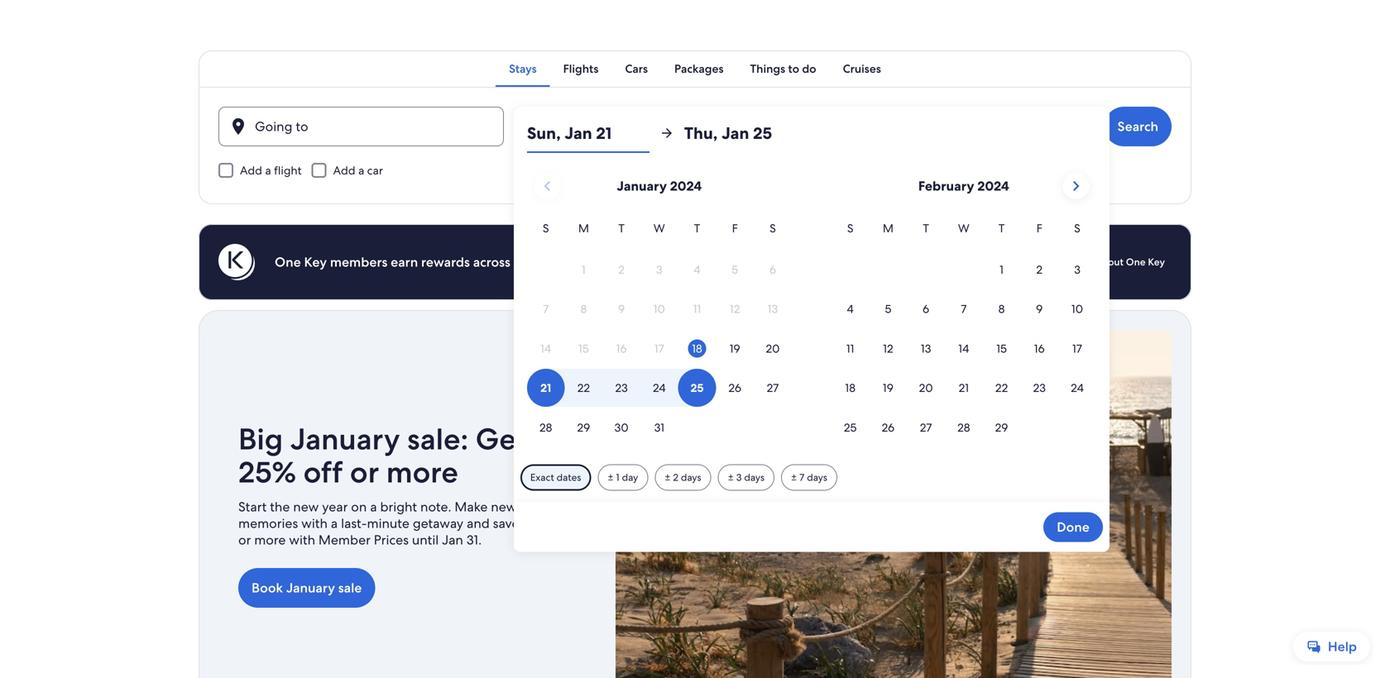 Task type: describe. For each thing, give the bounding box(es) containing it.
cars
[[625, 61, 648, 76]]

3 inside january 2024 element
[[656, 262, 663, 277]]

done
[[1057, 519, 1090, 537]]

start
[[238, 499, 267, 516]]

cruises link
[[830, 51, 895, 87]]

days for ± 3 days
[[745, 472, 765, 484]]

packages
[[675, 61, 724, 76]]

until
[[412, 532, 439, 549]]

21 inside february 2024 element
[[959, 381, 970, 396]]

january 2024
[[617, 178, 702, 195]]

27 inside february 2024 element
[[920, 420, 933, 435]]

23 button
[[1021, 369, 1059, 407]]

1 horizontal spatial 26 button
[[870, 409, 908, 447]]

1 horizontal spatial key
[[1149, 256, 1166, 269]]

6 inside 'button'
[[923, 302, 930, 317]]

11 inside january 2024 element
[[694, 302, 701, 317]]

with right the
[[301, 515, 328, 533]]

members
[[330, 254, 388, 271]]

flights
[[563, 61, 599, 76]]

8 button
[[983, 290, 1021, 328]]

things
[[751, 61, 786, 76]]

cruises
[[843, 61, 882, 76]]

jan inside big january sale: get 25% off or more start the new year on a bright note. make new memories with a last-minute getaway and save 25% or more with member prices until jan 31.
[[442, 532, 464, 549]]

30
[[615, 420, 629, 435]]

jan right the -
[[599, 125, 620, 142]]

sun,
[[527, 123, 561, 144]]

29 for first 29 button from right
[[996, 420, 1009, 435]]

9 button
[[1021, 290, 1059, 328]]

1 horizontal spatial 21
[[596, 123, 612, 144]]

0 vertical spatial 19 button
[[716, 330, 754, 368]]

12 inside button
[[884, 341, 894, 356]]

big
[[238, 420, 283, 459]]

3 s from the left
[[848, 221, 854, 236]]

thu,
[[685, 123, 718, 144]]

sun, jan 21 button
[[527, 113, 650, 153]]

f for january 2024
[[732, 221, 738, 236]]

0 horizontal spatial 27 button
[[754, 369, 792, 407]]

28 inside january 2024 element
[[540, 420, 553, 435]]

1 vertical spatial or
[[238, 532, 251, 549]]

save
[[493, 515, 520, 533]]

25 inside button
[[753, 123, 773, 144]]

learn
[[1070, 256, 1095, 269]]

7 inside button
[[961, 302, 967, 317]]

stays link
[[496, 51, 550, 87]]

0 horizontal spatial 2
[[619, 262, 625, 277]]

4 t from the left
[[999, 221, 1005, 236]]

jan inside sun, jan 21 button
[[565, 123, 593, 144]]

17 button
[[1059, 330, 1097, 368]]

member
[[319, 532, 371, 549]]

jan 21 - jan 25 button
[[514, 107, 800, 147]]

make
[[455, 499, 488, 516]]

24
[[1071, 381, 1084, 396]]

the
[[270, 499, 290, 516]]

2 new from the left
[[491, 499, 517, 516]]

memories
[[238, 515, 298, 533]]

add for add a flight
[[240, 163, 262, 178]]

get
[[476, 420, 527, 459]]

10 inside january 2024 element
[[654, 302, 666, 317]]

prices
[[374, 532, 409, 549]]

10 button
[[1059, 290, 1097, 328]]

24 button
[[1059, 369, 1097, 407]]

1 horizontal spatial 1
[[616, 472, 620, 484]]

exact dates
[[531, 472, 582, 484]]

1 new from the left
[[293, 499, 319, 516]]

1 t from the left
[[619, 221, 625, 236]]

1 inside button
[[1000, 262, 1004, 277]]

february 2024 element
[[832, 219, 1097, 448]]

31
[[655, 420, 665, 435]]

a left car
[[358, 163, 364, 178]]

0 vertical spatial more
[[386, 453, 459, 492]]

february
[[919, 178, 975, 195]]

4 button
[[832, 290, 870, 328]]

0 horizontal spatial 25%
[[238, 453, 296, 492]]

13 button
[[908, 330, 945, 368]]

about
[[1097, 256, 1124, 269]]

14 button
[[945, 330, 983, 368]]

add a flight
[[240, 163, 302, 178]]

19 inside february 2024 element
[[883, 381, 894, 396]]

20 for 20 'button' to the bottom
[[920, 381, 934, 396]]

22 button
[[983, 369, 1021, 407]]

11 button
[[832, 330, 870, 368]]

21 button
[[945, 369, 983, 407]]

1 button
[[983, 251, 1021, 289]]

11 inside button
[[847, 341, 855, 356]]

3 inside 3 button
[[1075, 262, 1081, 277]]

next month image
[[1067, 176, 1086, 196]]

day
[[622, 472, 639, 484]]

3 button
[[1059, 251, 1097, 289]]

january for sale
[[286, 580, 335, 597]]

2 button
[[1021, 251, 1059, 289]]

15 inside january 2024 element
[[579, 341, 589, 356]]

february 2024
[[919, 178, 1010, 195]]

exact
[[531, 472, 554, 484]]

a left last-
[[331, 515, 338, 533]]

12 button
[[870, 330, 908, 368]]

2024 for february 2024
[[978, 178, 1010, 195]]

1 inside january 2024 element
[[582, 262, 586, 277]]

learn about one key link
[[1063, 249, 1172, 276]]

0 horizontal spatial key
[[304, 254, 327, 271]]

directional image
[[660, 126, 675, 141]]

a right on
[[370, 499, 377, 516]]

5 inside january 2024 element
[[732, 262, 739, 277]]

1 horizontal spatial 25%
[[523, 515, 548, 533]]

jan inside thu, jan 25 button
[[722, 123, 750, 144]]

± for ± 7 days
[[791, 472, 797, 484]]

sale:
[[407, 420, 469, 459]]

flight
[[274, 163, 302, 178]]

m for february 2024
[[883, 221, 894, 236]]

jan 21 - jan 25
[[550, 125, 638, 142]]

2 28 button from the left
[[945, 409, 983, 447]]

10 inside 10 button
[[1072, 302, 1084, 317]]

± 3 days
[[728, 472, 765, 484]]

done button
[[1044, 513, 1103, 543]]

rewards
[[421, 254, 470, 271]]

± 2 days
[[665, 472, 702, 484]]

sale
[[338, 580, 362, 597]]

book
[[252, 580, 283, 597]]

-
[[590, 125, 596, 142]]

13 inside january 2024 element
[[768, 302, 778, 317]]

25 button
[[832, 409, 870, 447]]

8 inside button
[[999, 302, 1005, 317]]

do
[[803, 61, 817, 76]]

big january sale: get 25% off or more start the new year on a bright note. make new memories with a last-minute getaway and save 25% or more with member prices until jan 31.
[[238, 420, 548, 549]]

20 for leftmost 20 'button'
[[766, 341, 780, 356]]

1 horizontal spatial 3
[[737, 472, 742, 484]]

7 button
[[945, 290, 983, 328]]

and inside big january sale: get 25% off or more start the new year on a bright note. make new memories with a last-minute getaway and save 25% or more with member prices until jan 31.
[[467, 515, 490, 533]]

0 horizontal spatial more
[[254, 532, 286, 549]]

w for january
[[654, 221, 665, 236]]

12 inside january 2024 element
[[730, 302, 741, 317]]

1 vertical spatial 27 button
[[908, 409, 945, 447]]

one key members earn rewards across expedia, hotels.com, and vrbo
[[275, 254, 701, 271]]

minute
[[367, 515, 410, 533]]

earn
[[391, 254, 418, 271]]

flights link
[[550, 51, 612, 87]]

29 for 1st 29 button from left
[[577, 420, 591, 435]]

18 inside february 2024 element
[[846, 381, 856, 396]]

across
[[473, 254, 511, 271]]

book january sale link
[[238, 569, 375, 609]]

31.
[[467, 532, 482, 549]]

getaway
[[413, 515, 464, 533]]

27 inside january 2024 element
[[767, 381, 779, 396]]

m for january 2024
[[579, 221, 589, 236]]

4 s from the left
[[1075, 221, 1081, 236]]

2 29 button from the left
[[983, 409, 1021, 447]]



Task type: vqa. For each thing, say whether or not it's contained in the screenshot.


Task type: locate. For each thing, give the bounding box(es) containing it.
22
[[996, 381, 1009, 396]]

0 vertical spatial 5
[[732, 262, 739, 277]]

2 s from the left
[[770, 221, 776, 236]]

today element
[[688, 340, 707, 358]]

t up hotels.com,
[[619, 221, 625, 236]]

26 for the 26 button to the left
[[729, 381, 742, 396]]

1 horizontal spatial 29
[[996, 420, 1009, 435]]

1 horizontal spatial add
[[333, 163, 356, 178]]

9 right 8 button
[[1037, 302, 1043, 317]]

0 vertical spatial 12
[[730, 302, 741, 317]]

2 horizontal spatial 25
[[844, 420, 857, 435]]

days
[[681, 472, 702, 484], [745, 472, 765, 484], [807, 472, 828, 484]]

tab list
[[199, 51, 1192, 87]]

1 horizontal spatial 27
[[920, 420, 933, 435]]

28 button down 21 button
[[945, 409, 983, 447]]

1 horizontal spatial 18 button
[[832, 369, 870, 407]]

1 16 from the left
[[616, 341, 627, 356]]

2 right day
[[673, 472, 679, 484]]

1 left day
[[616, 472, 620, 484]]

w for february
[[959, 221, 970, 236]]

28
[[540, 420, 553, 435], [958, 420, 971, 435]]

1 horizontal spatial 20
[[920, 381, 934, 396]]

1 w from the left
[[654, 221, 665, 236]]

key right "about"
[[1149, 256, 1166, 269]]

w down february 2024 on the right
[[959, 221, 970, 236]]

add for add a car
[[333, 163, 356, 178]]

26 inside february 2024 element
[[882, 420, 895, 435]]

29 left 30
[[577, 420, 591, 435]]

21
[[596, 123, 612, 144], [575, 125, 587, 142], [959, 381, 970, 396]]

note.
[[421, 499, 452, 516]]

5 inside button
[[885, 302, 892, 317]]

2 vertical spatial january
[[286, 580, 335, 597]]

6 inside january 2024 element
[[770, 262, 777, 277]]

± right day
[[665, 472, 671, 484]]

2 horizontal spatial 21
[[959, 381, 970, 396]]

0 vertical spatial 11
[[694, 302, 701, 317]]

a
[[265, 163, 271, 178], [358, 163, 364, 178], [370, 499, 377, 516], [331, 515, 338, 533]]

12
[[730, 302, 741, 317], [884, 341, 894, 356]]

0 horizontal spatial new
[[293, 499, 319, 516]]

4 ± from the left
[[791, 472, 797, 484]]

± right ± 2 days
[[728, 472, 734, 484]]

1 s from the left
[[543, 221, 549, 236]]

one
[[275, 254, 301, 271], [1127, 256, 1146, 269]]

4 inside 4 button
[[847, 302, 854, 317]]

w inside february 2024 element
[[959, 221, 970, 236]]

1 ± from the left
[[608, 472, 614, 484]]

2 m from the left
[[883, 221, 894, 236]]

17 left today element at bottom
[[655, 341, 665, 356]]

20 button right today element at bottom
[[754, 330, 792, 368]]

0 vertical spatial 26 button
[[716, 369, 754, 407]]

5 right 4 button
[[885, 302, 892, 317]]

± 1 day
[[608, 472, 639, 484]]

0 horizontal spatial 19 button
[[716, 330, 754, 368]]

hotels.com,
[[570, 254, 642, 271]]

0 horizontal spatial 29 button
[[565, 409, 603, 447]]

previous month image
[[538, 176, 558, 196]]

1 horizontal spatial m
[[883, 221, 894, 236]]

1 horizontal spatial 27 button
[[908, 409, 945, 447]]

with down the
[[289, 532, 315, 549]]

0 horizontal spatial 14
[[541, 341, 552, 356]]

14
[[541, 341, 552, 356], [959, 341, 970, 356]]

28 button right get
[[527, 409, 565, 447]]

1 left 2 button at the right top of the page
[[1000, 262, 1004, 277]]

2 w from the left
[[959, 221, 970, 236]]

18 button
[[679, 330, 716, 368], [832, 369, 870, 407]]

m inside february 2024 element
[[883, 221, 894, 236]]

25 inside "button"
[[844, 420, 857, 435]]

29 down "22"
[[996, 420, 1009, 435]]

1 horizontal spatial 20 button
[[908, 369, 945, 407]]

1 horizontal spatial 18
[[846, 381, 856, 396]]

days left ± 3 days
[[681, 472, 702, 484]]

1 2024 from the left
[[670, 178, 702, 195]]

8 inside january 2024 element
[[581, 302, 587, 317]]

or up on
[[350, 453, 379, 492]]

2 horizontal spatial 7
[[961, 302, 967, 317]]

1 add from the left
[[240, 163, 262, 178]]

2 horizontal spatial 3
[[1075, 262, 1081, 277]]

off
[[304, 453, 343, 492]]

1 horizontal spatial more
[[386, 453, 459, 492]]

3 days from the left
[[807, 472, 828, 484]]

1 vertical spatial 27
[[920, 420, 933, 435]]

0 vertical spatial 26
[[729, 381, 742, 396]]

20 right today element at bottom
[[766, 341, 780, 356]]

1 horizontal spatial or
[[350, 453, 379, 492]]

1 vertical spatial and
[[467, 515, 490, 533]]

1 horizontal spatial 2
[[673, 472, 679, 484]]

1 15 from the left
[[579, 341, 589, 356]]

1 horizontal spatial w
[[959, 221, 970, 236]]

13 right 12 button
[[921, 341, 932, 356]]

things to do
[[751, 61, 817, 76]]

26 inside january 2024 element
[[729, 381, 742, 396]]

21 left the -
[[575, 125, 587, 142]]

0 horizontal spatial one
[[275, 254, 301, 271]]

2 9 from the left
[[1037, 302, 1043, 317]]

on
[[351, 499, 367, 516]]

0 vertical spatial 13
[[768, 302, 778, 317]]

0 vertical spatial 18 button
[[679, 330, 716, 368]]

add left flight
[[240, 163, 262, 178]]

13 inside button
[[921, 341, 932, 356]]

17 right 16 button
[[1073, 341, 1083, 356]]

21 inside button
[[575, 125, 587, 142]]

0 horizontal spatial 28 button
[[527, 409, 565, 447]]

8 right 7 button
[[999, 302, 1005, 317]]

3
[[656, 262, 663, 277], [1075, 262, 1081, 277], [737, 472, 742, 484]]

2024
[[670, 178, 702, 195], [978, 178, 1010, 195]]

19 button down 12 button
[[870, 369, 908, 407]]

0 horizontal spatial 3
[[656, 262, 663, 277]]

key left members
[[304, 254, 327, 271]]

learn about one key
[[1070, 256, 1166, 269]]

11 left 12 button
[[847, 341, 855, 356]]

31 button
[[641, 409, 679, 447]]

jan right sun,
[[565, 123, 593, 144]]

1 f from the left
[[732, 221, 738, 236]]

5 button
[[870, 290, 908, 328]]

9
[[618, 302, 625, 317], [1037, 302, 1043, 317]]

new right 'make' at left
[[491, 499, 517, 516]]

0 horizontal spatial 18
[[692, 341, 703, 356]]

january left sale
[[286, 580, 335, 597]]

0 horizontal spatial 15
[[579, 341, 589, 356]]

1 horizontal spatial 11
[[847, 341, 855, 356]]

13
[[768, 302, 778, 317], [921, 341, 932, 356]]

28 button
[[527, 409, 565, 447], [945, 409, 983, 447]]

9 inside button
[[1037, 302, 1043, 317]]

7 right 6 'button'
[[961, 302, 967, 317]]

0 horizontal spatial 21
[[575, 125, 587, 142]]

1 vertical spatial 20 button
[[908, 369, 945, 407]]

thu, jan 25 button
[[685, 113, 807, 153]]

add a car
[[333, 163, 383, 178]]

new
[[293, 499, 319, 516], [491, 499, 517, 516]]

january 2024 element
[[527, 219, 792, 448]]

4 up today element at bottom
[[694, 262, 701, 277]]

0 horizontal spatial 16
[[616, 341, 627, 356]]

2 right 1 button
[[1037, 262, 1043, 277]]

14 inside button
[[959, 341, 970, 356]]

16 right "15" button
[[1035, 341, 1045, 356]]

3 right ± 2 days
[[737, 472, 742, 484]]

jan
[[565, 123, 593, 144], [722, 123, 750, 144], [550, 125, 572, 142], [599, 125, 620, 142], [442, 532, 464, 549]]

± right ± 3 days
[[791, 472, 797, 484]]

or
[[350, 453, 379, 492], [238, 532, 251, 549]]

w inside january 2024 element
[[654, 221, 665, 236]]

application containing january 2024
[[527, 166, 1097, 448]]

t up vrbo
[[694, 221, 701, 236]]

7
[[543, 302, 549, 317], [961, 302, 967, 317], [800, 472, 805, 484]]

3 left "about"
[[1075, 262, 1081, 277]]

1 horizontal spatial 10
[[1072, 302, 1084, 317]]

2 16 from the left
[[1035, 341, 1045, 356]]

1 vertical spatial 19
[[883, 381, 894, 396]]

28 inside february 2024 element
[[958, 420, 971, 435]]

1 days from the left
[[681, 472, 702, 484]]

stays
[[509, 61, 537, 76]]

1 horizontal spatial 5
[[885, 302, 892, 317]]

3 ± from the left
[[728, 472, 734, 484]]

0 horizontal spatial 5
[[732, 262, 739, 277]]

19 button
[[716, 330, 754, 368], [870, 369, 908, 407]]

jan right thu,
[[722, 123, 750, 144]]

add left car
[[333, 163, 356, 178]]

± for ± 3 days
[[728, 472, 734, 484]]

and
[[645, 254, 668, 271], [467, 515, 490, 533]]

2 horizontal spatial 1
[[1000, 262, 1004, 277]]

6
[[770, 262, 777, 277], [923, 302, 930, 317]]

t up 1 button
[[999, 221, 1005, 236]]

25% right save
[[523, 515, 548, 533]]

add
[[240, 163, 262, 178], [333, 163, 356, 178]]

18 inside today element
[[692, 341, 703, 356]]

1 horizontal spatial new
[[491, 499, 517, 516]]

2024 right february
[[978, 178, 1010, 195]]

f for february 2024
[[1037, 221, 1043, 236]]

days left ± 7 days
[[745, 472, 765, 484]]

4 inside january 2024 element
[[694, 262, 701, 277]]

16 inside button
[[1035, 341, 1045, 356]]

25 right thu,
[[753, 123, 773, 144]]

1 29 button from the left
[[565, 409, 603, 447]]

± 7 days
[[791, 472, 828, 484]]

5 right vrbo
[[732, 262, 739, 277]]

29 inside january 2024 element
[[577, 420, 591, 435]]

23
[[1034, 381, 1046, 396]]

sun, jan 21
[[527, 123, 612, 144]]

29 button down 22 button at the bottom
[[983, 409, 1021, 447]]

days right ± 3 days
[[807, 472, 828, 484]]

1 horizontal spatial and
[[645, 254, 668, 271]]

bright
[[380, 499, 417, 516]]

1 vertical spatial 19 button
[[870, 369, 908, 407]]

19 inside january 2024 element
[[730, 341, 741, 356]]

20 button
[[754, 330, 792, 368], [908, 369, 945, 407]]

1 vertical spatial 12
[[884, 341, 894, 356]]

w down "january 2024"
[[654, 221, 665, 236]]

2024 for january 2024
[[670, 178, 702, 195]]

0 horizontal spatial and
[[467, 515, 490, 533]]

vrbo
[[671, 254, 701, 271]]

3 left vrbo
[[656, 262, 663, 277]]

1 right the 'expedia,'
[[582, 262, 586, 277]]

2 29 from the left
[[996, 420, 1009, 435]]

january inside big january sale: get 25% off or more start the new year on a bright note. make new memories with a last-minute getaway and save 25% or more with member prices until jan 31.
[[290, 420, 400, 459]]

1 vertical spatial 18 button
[[832, 369, 870, 407]]

0 horizontal spatial 18 button
[[679, 330, 716, 368]]

16 button
[[1021, 330, 1059, 368]]

1 9 from the left
[[618, 302, 625, 317]]

25 inside button
[[623, 125, 638, 142]]

2 28 from the left
[[958, 420, 971, 435]]

w
[[654, 221, 665, 236], [959, 221, 970, 236]]

0 horizontal spatial w
[[654, 221, 665, 236]]

7 right ± 3 days
[[800, 472, 805, 484]]

tab list containing stays
[[199, 51, 1192, 87]]

1 28 button from the left
[[527, 409, 565, 447]]

2 15 from the left
[[997, 341, 1007, 356]]

25 down 11 button
[[844, 420, 857, 435]]

11 up today element at bottom
[[694, 302, 701, 317]]

28 down 21 button
[[958, 420, 971, 435]]

things to do link
[[737, 51, 830, 87]]

21 right the -
[[596, 123, 612, 144]]

20 button down 13 button
[[908, 369, 945, 407]]

2024 down thu,
[[670, 178, 702, 195]]

± left day
[[608, 472, 614, 484]]

1 horizontal spatial 26
[[882, 420, 895, 435]]

21 left "22"
[[959, 381, 970, 396]]

15 inside button
[[997, 341, 1007, 356]]

search button
[[1105, 107, 1172, 147]]

2 t from the left
[[694, 221, 701, 236]]

0 horizontal spatial 17
[[655, 341, 665, 356]]

m up 5 button
[[883, 221, 894, 236]]

±
[[608, 472, 614, 484], [665, 472, 671, 484], [728, 472, 734, 484], [791, 472, 797, 484]]

dates
[[557, 472, 582, 484]]

f inside february 2024 element
[[1037, 221, 1043, 236]]

or down start
[[238, 532, 251, 549]]

to
[[789, 61, 800, 76]]

0 horizontal spatial 1
[[582, 262, 586, 277]]

0 horizontal spatial 10
[[654, 302, 666, 317]]

17 inside january 2024 element
[[655, 341, 665, 356]]

25% up the
[[238, 453, 296, 492]]

m up hotels.com,
[[579, 221, 589, 236]]

2 left vrbo
[[619, 262, 625, 277]]

2
[[619, 262, 625, 277], [1037, 262, 1043, 277], [673, 472, 679, 484]]

0 horizontal spatial 6
[[770, 262, 777, 277]]

1 29 from the left
[[577, 420, 591, 435]]

1 horizontal spatial 8
[[999, 302, 1005, 317]]

expedia,
[[514, 254, 566, 271]]

m inside january 2024 element
[[579, 221, 589, 236]]

2 f from the left
[[1037, 221, 1043, 236]]

1 horizontal spatial 14
[[959, 341, 970, 356]]

19
[[730, 341, 741, 356], [883, 381, 894, 396]]

29
[[577, 420, 591, 435], [996, 420, 1009, 435]]

13 left 4 button
[[768, 302, 778, 317]]

16
[[616, 341, 627, 356], [1035, 341, 1045, 356]]

2 days from the left
[[745, 472, 765, 484]]

days for ± 2 days
[[681, 472, 702, 484]]

2 17 from the left
[[1073, 341, 1083, 356]]

1 vertical spatial 18
[[846, 381, 856, 396]]

0 horizontal spatial 26 button
[[716, 369, 754, 407]]

january down directional image
[[617, 178, 667, 195]]

and left save
[[467, 515, 490, 533]]

0 horizontal spatial 13
[[768, 302, 778, 317]]

7 inside january 2024 element
[[543, 302, 549, 317]]

0 horizontal spatial 8
[[581, 302, 587, 317]]

january inside application
[[617, 178, 667, 195]]

one left members
[[275, 254, 301, 271]]

0 vertical spatial 25%
[[238, 453, 296, 492]]

20 left 21 button
[[920, 381, 934, 396]]

1 horizontal spatial 19 button
[[870, 369, 908, 407]]

8 down hotels.com,
[[581, 302, 587, 317]]

book january sale
[[252, 580, 362, 597]]

17
[[655, 341, 665, 356], [1073, 341, 1083, 356]]

and left vrbo
[[645, 254, 668, 271]]

1 17 from the left
[[655, 341, 665, 356]]

1 horizontal spatial 28 button
[[945, 409, 983, 447]]

1 vertical spatial more
[[254, 532, 286, 549]]

1 horizontal spatial 29 button
[[983, 409, 1021, 447]]

28 right get
[[540, 420, 553, 435]]

26 for the 26 button to the right
[[882, 420, 895, 435]]

application
[[527, 166, 1097, 448]]

1 vertical spatial 6
[[923, 302, 930, 317]]

2 add from the left
[[333, 163, 356, 178]]

2 14 from the left
[[959, 341, 970, 356]]

30 button
[[603, 409, 641, 447]]

s
[[543, 221, 549, 236], [770, 221, 776, 236], [848, 221, 854, 236], [1075, 221, 1081, 236]]

1 horizontal spatial 7
[[800, 472, 805, 484]]

0 horizontal spatial 4
[[694, 262, 701, 277]]

0 horizontal spatial days
[[681, 472, 702, 484]]

more up note. at bottom left
[[386, 453, 459, 492]]

0 horizontal spatial 28
[[540, 420, 553, 435]]

f inside january 2024 element
[[732, 221, 738, 236]]

0 vertical spatial 18
[[692, 341, 703, 356]]

16 left today element at bottom
[[616, 341, 627, 356]]

2 8 from the left
[[999, 302, 1005, 317]]

1 m from the left
[[579, 221, 589, 236]]

2 inside button
[[1037, 262, 1043, 277]]

1 vertical spatial 13
[[921, 341, 932, 356]]

a left flight
[[265, 163, 271, 178]]

1 horizontal spatial one
[[1127, 256, 1146, 269]]

one right "about"
[[1127, 256, 1146, 269]]

3 t from the left
[[923, 221, 930, 236]]

0 horizontal spatial m
[[579, 221, 589, 236]]

january up the year
[[290, 420, 400, 459]]

january for sale:
[[290, 420, 400, 459]]

25 left directional image
[[623, 125, 638, 142]]

0 horizontal spatial 26
[[729, 381, 742, 396]]

more down the
[[254, 532, 286, 549]]

± for ± 2 days
[[665, 472, 671, 484]]

f
[[732, 221, 738, 236], [1037, 221, 1043, 236]]

1
[[582, 262, 586, 277], [1000, 262, 1004, 277], [616, 472, 620, 484]]

4 left 5 button
[[847, 302, 854, 317]]

1 28 from the left
[[540, 420, 553, 435]]

9 down hotels.com,
[[618, 302, 625, 317]]

0 horizontal spatial f
[[732, 221, 738, 236]]

0 horizontal spatial or
[[238, 532, 251, 549]]

2 horizontal spatial 2
[[1037, 262, 1043, 277]]

14 inside january 2024 element
[[541, 341, 552, 356]]

0 horizontal spatial 9
[[618, 302, 625, 317]]

more
[[386, 453, 459, 492], [254, 532, 286, 549]]

1 14 from the left
[[541, 341, 552, 356]]

t down february
[[923, 221, 930, 236]]

1 vertical spatial 26
[[882, 420, 895, 435]]

0 horizontal spatial 20 button
[[754, 330, 792, 368]]

7 down the 'expedia,'
[[543, 302, 549, 317]]

days for ± 7 days
[[807, 472, 828, 484]]

19 button right today element at bottom
[[716, 330, 754, 368]]

1 10 from the left
[[654, 302, 666, 317]]

jan left 31.
[[442, 532, 464, 549]]

17 inside button
[[1073, 341, 1083, 356]]

new right the
[[293, 499, 319, 516]]

1 horizontal spatial 15
[[997, 341, 1007, 356]]

thu, jan 25
[[685, 123, 773, 144]]

2 10 from the left
[[1072, 302, 1084, 317]]

year
[[322, 499, 348, 516]]

1 horizontal spatial f
[[1037, 221, 1043, 236]]

± for ± 1 day
[[608, 472, 614, 484]]

0 horizontal spatial 11
[[694, 302, 701, 317]]

2 ± from the left
[[665, 472, 671, 484]]

2 2024 from the left
[[978, 178, 1010, 195]]

jan left the -
[[550, 125, 572, 142]]

9 inside january 2024 element
[[618, 302, 625, 317]]

0 vertical spatial 20
[[766, 341, 780, 356]]

29 inside february 2024 element
[[996, 420, 1009, 435]]

1 horizontal spatial 13
[[921, 341, 932, 356]]

packages link
[[662, 51, 737, 87]]

1 horizontal spatial 16
[[1035, 341, 1045, 356]]

1 8 from the left
[[581, 302, 587, 317]]

car
[[367, 163, 383, 178]]

19 right today element at bottom
[[730, 341, 741, 356]]

16 inside january 2024 element
[[616, 341, 627, 356]]

19 down 12 button
[[883, 381, 894, 396]]

29 button left 30
[[565, 409, 603, 447]]

1 vertical spatial 25%
[[523, 515, 548, 533]]



